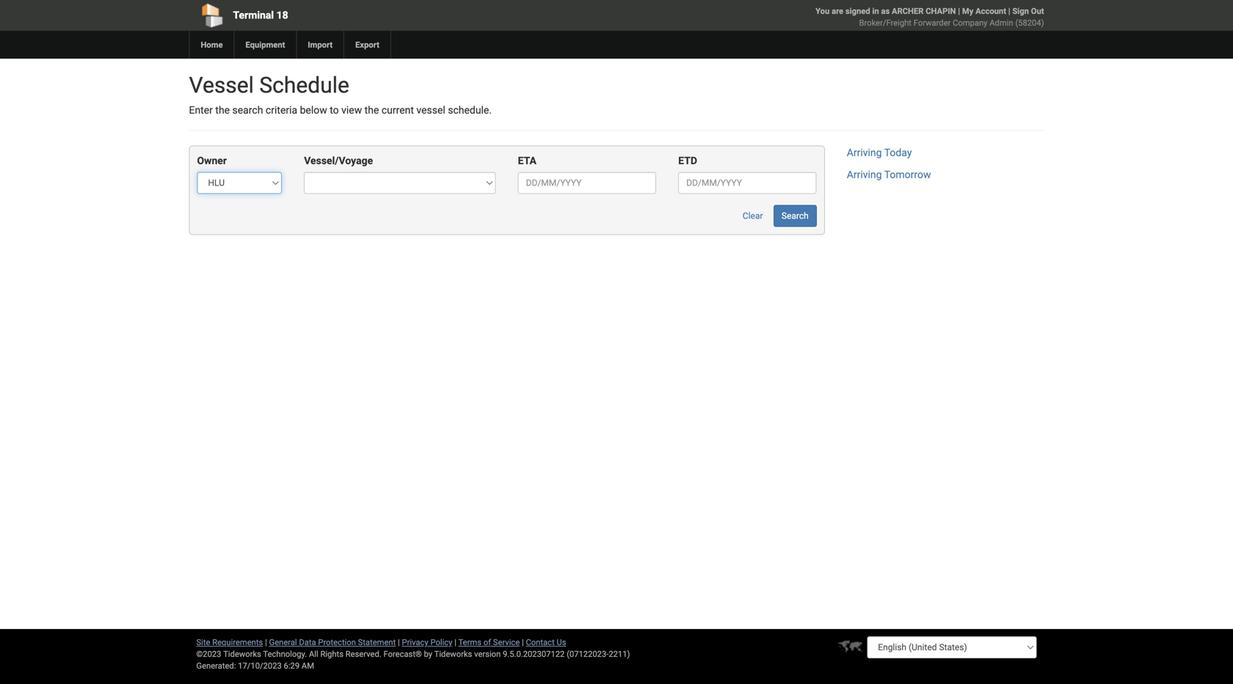Task type: describe. For each thing, give the bounding box(es) containing it.
us
[[557, 638, 566, 648]]

requirements
[[212, 638, 263, 648]]

tideworks
[[434, 650, 472, 659]]

criteria
[[266, 104, 297, 116]]

terminal
[[233, 9, 274, 21]]

terms
[[458, 638, 481, 648]]

account
[[976, 6, 1006, 16]]

18
[[276, 9, 288, 21]]

2211)
[[609, 650, 630, 659]]

in
[[872, 6, 879, 16]]

you
[[816, 6, 830, 16]]

| left sign
[[1008, 6, 1010, 16]]

search
[[782, 211, 809, 221]]

vessel
[[416, 104, 445, 116]]

arriving tomorrow link
[[847, 169, 931, 181]]

privacy
[[402, 638, 428, 648]]

forecast®
[[384, 650, 422, 659]]

data
[[299, 638, 316, 648]]

vessel schedule enter the search criteria below to view the current vessel schedule.
[[189, 72, 492, 116]]

equipment link
[[234, 31, 296, 59]]

(07122023-
[[567, 650, 609, 659]]

you are signed in as archer chapin | my account | sign out broker/freight forwarder company admin (58204)
[[816, 6, 1044, 28]]

my account link
[[962, 6, 1006, 16]]

site requirements link
[[196, 638, 263, 648]]

below
[[300, 104, 327, 116]]

general
[[269, 638, 297, 648]]

home
[[201, 40, 223, 50]]

vessel
[[189, 72, 254, 98]]

forwarder
[[914, 18, 951, 28]]

17/10/2023
[[238, 662, 282, 671]]

all
[[309, 650, 318, 659]]

| left general
[[265, 638, 267, 648]]

broker/freight
[[859, 18, 912, 28]]

©2023 tideworks
[[196, 650, 261, 659]]

privacy policy link
[[402, 638, 452, 648]]

my
[[962, 6, 973, 16]]

enter
[[189, 104, 213, 116]]

terms of service link
[[458, 638, 520, 648]]

reserved.
[[346, 650, 381, 659]]

terminal 18 link
[[189, 0, 532, 31]]

am
[[302, 662, 314, 671]]

ETA text field
[[518, 172, 656, 194]]

1 the from the left
[[215, 104, 230, 116]]

arriving for arriving today
[[847, 147, 882, 159]]

statement
[[358, 638, 396, 648]]

owner
[[197, 155, 227, 167]]

company
[[953, 18, 988, 28]]

home link
[[189, 31, 234, 59]]

protection
[[318, 638, 356, 648]]



Task type: locate. For each thing, give the bounding box(es) containing it.
|
[[958, 6, 960, 16], [1008, 6, 1010, 16], [265, 638, 267, 648], [398, 638, 400, 648], [454, 638, 457, 648], [522, 638, 524, 648]]

schedule.
[[448, 104, 492, 116]]

the right enter
[[215, 104, 230, 116]]

import
[[308, 40, 333, 50]]

policy
[[430, 638, 452, 648]]

export
[[355, 40, 379, 50]]

equipment
[[246, 40, 285, 50]]

2 the from the left
[[365, 104, 379, 116]]

arriving
[[847, 147, 882, 159], [847, 169, 882, 181]]

tomorrow
[[884, 169, 931, 181]]

archer
[[892, 6, 924, 16]]

| up 9.5.0.202307122
[[522, 638, 524, 648]]

current
[[382, 104, 414, 116]]

schedule
[[259, 72, 349, 98]]

etd
[[678, 155, 697, 167]]

as
[[881, 6, 890, 16]]

signed
[[845, 6, 870, 16]]

| left my
[[958, 6, 960, 16]]

arriving today
[[847, 147, 912, 159]]

admin
[[990, 18, 1013, 28]]

rights
[[320, 650, 343, 659]]

0 horizontal spatial the
[[215, 104, 230, 116]]

contact
[[526, 638, 555, 648]]

site requirements | general data protection statement | privacy policy | terms of service | contact us ©2023 tideworks technology. all rights reserved. forecast® by tideworks version 9.5.0.202307122 (07122023-2211) generated: 17/10/2023 6:29 am
[[196, 638, 630, 671]]

search
[[232, 104, 263, 116]]

chapin
[[926, 6, 956, 16]]

sign
[[1012, 6, 1029, 16]]

today
[[884, 147, 912, 159]]

generated:
[[196, 662, 236, 671]]

arriving down arriving today "link"
[[847, 169, 882, 181]]

of
[[484, 638, 491, 648]]

arriving tomorrow
[[847, 169, 931, 181]]

are
[[832, 6, 843, 16]]

by
[[424, 650, 432, 659]]

to
[[330, 104, 339, 116]]

1 arriving from the top
[[847, 147, 882, 159]]

6:29
[[284, 662, 300, 671]]

arriving today link
[[847, 147, 912, 159]]

import link
[[296, 31, 344, 59]]

out
[[1031, 6, 1044, 16]]

service
[[493, 638, 520, 648]]

arriving for arriving tomorrow
[[847, 169, 882, 181]]

vessel/voyage
[[304, 155, 373, 167]]

sign out link
[[1012, 6, 1044, 16]]

terminal 18
[[233, 9, 288, 21]]

arriving up arriving tomorrow
[[847, 147, 882, 159]]

(58204)
[[1015, 18, 1044, 28]]

ETD text field
[[678, 172, 817, 194]]

| up forecast®
[[398, 638, 400, 648]]

0 vertical spatial arriving
[[847, 147, 882, 159]]

clear
[[743, 211, 763, 221]]

1 horizontal spatial the
[[365, 104, 379, 116]]

view
[[341, 104, 362, 116]]

1 vertical spatial arriving
[[847, 169, 882, 181]]

search button
[[774, 205, 817, 227]]

contact us link
[[526, 638, 566, 648]]

site
[[196, 638, 210, 648]]

2 arriving from the top
[[847, 169, 882, 181]]

technology.
[[263, 650, 307, 659]]

| up the tideworks
[[454, 638, 457, 648]]

9.5.0.202307122
[[503, 650, 565, 659]]

the
[[215, 104, 230, 116], [365, 104, 379, 116]]

eta
[[518, 155, 536, 167]]

clear button
[[735, 205, 771, 227]]

the right view
[[365, 104, 379, 116]]

general data protection statement link
[[269, 638, 396, 648]]

version
[[474, 650, 501, 659]]

export link
[[344, 31, 390, 59]]



Task type: vqa. For each thing, say whether or not it's contained in the screenshot.
the Rights
yes



